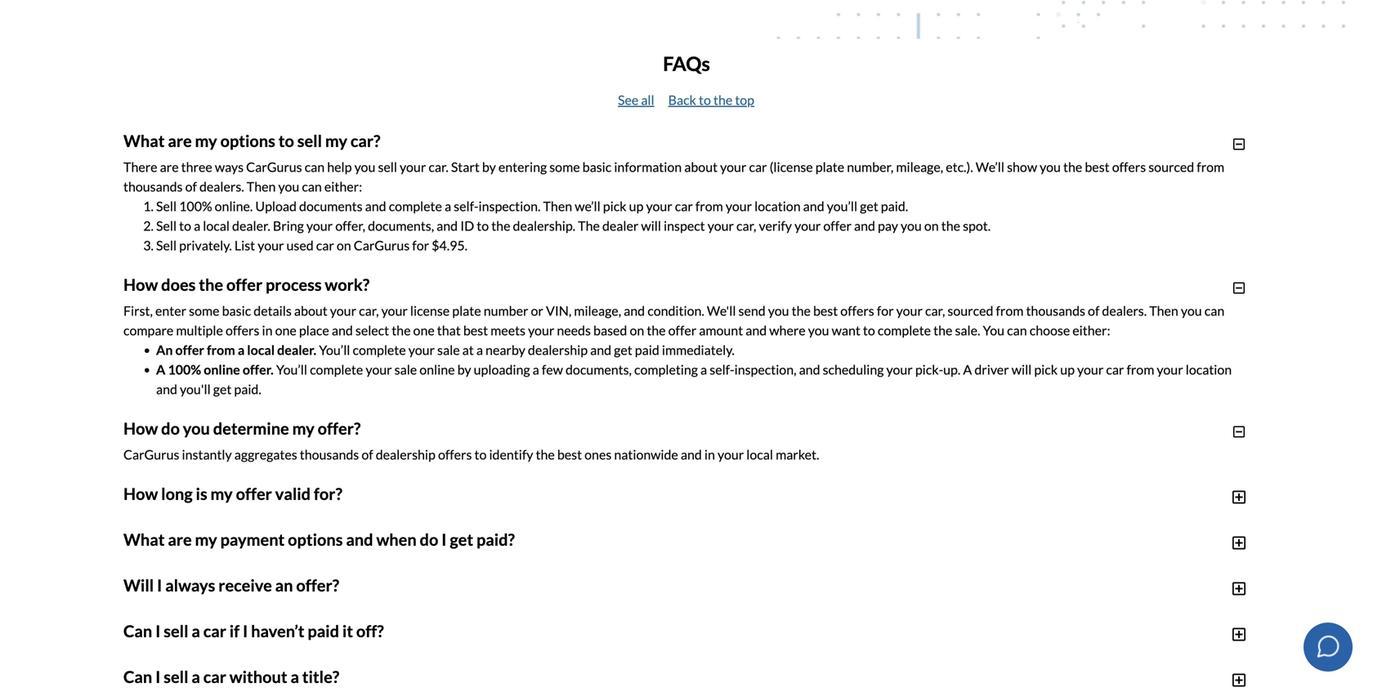 Task type: describe. For each thing, give the bounding box(es) containing it.
cargurus inside if you've accepted an 100% online offer from cargurus and the offer is greater than the amount you owe on your car loan, we'll pay off your loan and send you the difference. if your offer is less
[[412, 676, 468, 692]]

and left scheduling
[[799, 362, 821, 378]]

some inside the what are my options to sell my car? there are three ways cargurus can help you sell your car. start by entering some basic information about your car (license plate number, mileage, etc.). we'll show you the best offers sourced from thousands of dealers. then you can either: sell 100% online. upload documents and complete a self-inspection. then we'll pick up your car from your location and you'll get paid. sell to a local dealer. bring your offer, documents, and id to the dealership. the dealer will inspect your car, verify your offer and pay you on the spot. sell privately. list your used car on cargurus for $4.95.
[[550, 159, 580, 175]]

1 horizontal spatial you'll
[[319, 342, 350, 358]]

1 vertical spatial trade-
[[605, 676, 640, 692]]

uploading
[[474, 362, 530, 378]]

in inside how do you determine my offer? cargurus instantly aggregates thousands of dealership offers to identify the best ones nationwide and in your local market.
[[705, 447, 715, 463]]

my inside how do you determine my offer? cargurus instantly aggregates thousands of dealership offers to identify the best ones nationwide and in your local market.
[[292, 419, 315, 439]]

2 horizontal spatial it
[[738, 597, 747, 613]]

days
[[1191, 597, 1217, 613]]

can inside bank transfer. link your bank account through our secure portal for the fastest, most hassle-free way to receive your funds. you'll receive payment in one to three business days. check. request a check and you'll have to wait a few hours for it to be activated before you can deposit it on pick-up day. some banks have deposit limits and may hold funds for several days before depositing the funds into your account.
[[671, 597, 691, 613]]

best up want
[[814, 303, 838, 319]]

thousands inside how do you determine my offer? cargurus instantly aggregates thousands of dealership offers to identify the best ones nationwide and in your local market.
[[300, 447, 359, 463]]

the up where
[[792, 303, 811, 319]]

one inside bank transfer. link your bank account through our secure portal for the fastest, most hassle-free way to receive your funds. you'll receive payment in one to three business days. check. request a check and you'll have to wait a few hours for it to be activated before you can deposit it on pick-up day. some banks have deposit limits and may hold funds for several days before depositing the funds into your account.
[[998, 578, 1020, 593]]

1 a from the left
[[156, 362, 165, 378]]

nationwide
[[614, 447, 679, 463]]

to left business
[[1022, 578, 1034, 593]]

entering
[[499, 159, 547, 175]]

hassle-
[[638, 578, 678, 593]]

my up 'transfer.' at left bottom
[[195, 530, 217, 550]]

1 vertical spatial do
[[420, 530, 439, 550]]

and down you'll
[[854, 218, 876, 234]]

can i sell a car without a title?
[[123, 667, 340, 687]]

complete inside first, enter some basic details about your car, your license plate number or vin, mileage, and condition. we'll send you the best offers for your car, sourced from thousands of dealers. then you can compare multiple offers in one place and select the one that best meets your needs based on the offer amount and where you want to complete the sale. you can choose either:
[[878, 322, 931, 338]]

0 horizontal spatial into
[[210, 630, 233, 646]]

pick inside you'll complete your sale online by uploading a few documents, completing a self-inspection, and scheduling your pick-up. a driver will pick up your car from your location and you'll get paid.
[[1035, 362, 1058, 378]]

to right id
[[477, 218, 489, 234]]

pick inside the what are my options to sell my car? there are three ways cargurus can help you sell your car. start by entering some basic information about your car (license plate number, mileage, etc.). we'll show you the best offers sourced from thousands of dealers. then you can either: sell 100% online. upload documents and complete a self-inspection. then we'll pick up your car from your location and you'll get paid. sell to a local dealer. bring your offer, documents, and id to the dealership. the dealer will inspect your car, verify your offer and pay you on the spot. sell privately. list your used car on cargurus for $4.95.
[[603, 198, 627, 214]]

our
[[421, 578, 441, 593]]

in down power
[[640, 676, 651, 692]]

i right if
[[243, 622, 248, 641]]

in up 'sales'
[[926, 656, 937, 672]]

and down by
[[973, 676, 994, 692]]

dealership.
[[513, 218, 576, 234]]

you'll inside bank transfer. link your bank account through our secure portal for the fastest, most hassle-free way to receive your funds. you'll receive payment in one to three business days. check. request a check and you'll have to wait a few hours for it to be activated before you can deposit it on pick-up day. some banks have deposit limits and may hold funds for several days before depositing the funds into your account.
[[854, 578, 886, 593]]

0 horizontal spatial car,
[[359, 303, 379, 319]]

these
[[272, 630, 304, 646]]

how long is my offer valid for?
[[123, 484, 343, 504]]

and up based
[[624, 303, 645, 319]]

meets
[[491, 322, 526, 338]]

list
[[235, 237, 255, 253]]

a up you've
[[180, 656, 187, 672]]

to up you've
[[165, 656, 177, 672]]

in left "value"
[[1124, 656, 1134, 672]]

cargurus up upload
[[246, 159, 302, 175]]

dealers. inside first, enter some basic details about your car, your license plate number or vin, mileage, and condition. we'll send you the best offers for your car, sourced from thousands of dealers. then you can compare multiple offers in one place and select the one that best meets your needs based on the offer amount and where you want to complete the sale. you can choose either:
[[1103, 303, 1147, 319]]

all
[[641, 92, 655, 108]]

several
[[1147, 597, 1188, 613]]

local up offer.
[[247, 342, 275, 358]]

get up the increase at the bottom of page
[[487, 630, 505, 646]]

a down 'immediately.'
[[701, 362, 707, 378]]

limits
[[982, 597, 1013, 613]]

offer down multiple
[[175, 342, 204, 358]]

the down condition.
[[647, 322, 666, 338]]

and left 'may'
[[1015, 597, 1037, 613]]

a right wait
[[421, 597, 428, 613]]

send inside first, enter some basic details about your car, your license plate number or vin, mileage, and condition. we'll send you the best offers for your car, sourced from thousands of dealers. then you can compare multiple offers in one place and select the one that best meets your needs based on the offer amount and where you want to complete the sale. you can choose either:
[[739, 303, 766, 319]]

pick- inside bank transfer. link your bank account through our secure portal for the fastest, most hassle-free way to receive your funds. you'll receive payment in one to three business days. check. request a check and you'll have to wait a few hours for it to be activated before you can deposit it on pick-up day. some banks have deposit limits and may hold funds for several days before depositing the funds into your account.
[[766, 597, 794, 613]]

will inside the dealer will pay you on the spot. to increase your purchasing power and potentially save on taxes, consider trading in your car. by applying your trade-in value to your down payment, you can decrease or even eliminate it. depending on your state's tax laws, a trade-in could potentially save you thousands of dollars in sales tax.
[[324, 656, 344, 672]]

verify
[[759, 218, 792, 234]]

few inside you'll complete your sale online by uploading a few documents, completing a self-inspection, and scheduling your pick-up. a driver will pick up your car from your location and you'll get paid.
[[542, 362, 563, 378]]

up inside you'll complete your sale online by uploading a few documents, completing a self-inspection, and scheduling your pick-up. a driver will pick up your car from your location and you'll get paid.
[[1061, 362, 1075, 378]]

complete inside you'll complete your sale online by uploading a few documents, completing a self-inspection, and scheduling your pick-up. a driver will pick up your car from your location and you'll get paid.
[[310, 362, 363, 378]]

the down power
[[632, 676, 651, 692]]

funds.
[[817, 578, 852, 593]]

a right uploading
[[533, 362, 540, 378]]

and left you're
[[368, 630, 390, 646]]

see all
[[618, 92, 655, 108]]

1 horizontal spatial receive
[[744, 578, 786, 593]]

and up $4.95.
[[437, 218, 458, 234]]

eliminate
[[324, 676, 377, 692]]

see
[[618, 92, 639, 108]]

you'll
[[827, 198, 858, 214]]

1 horizontal spatial it
[[509, 597, 517, 613]]

see all link
[[618, 92, 655, 108]]

and down bank
[[292, 597, 313, 613]]

number
[[484, 303, 529, 319]]

depending
[[393, 676, 456, 692]]

sell down car?
[[378, 159, 397, 175]]

1 horizontal spatial sale
[[438, 342, 460, 358]]

up.
[[944, 362, 961, 378]]

best inside how do you determine my offer? cargurus instantly aggregates thousands of dealership offers to identify the best ones nationwide and in your local market.
[[558, 447, 582, 463]]

self- inside the what are my options to sell my car? there are three ways cargurus can help you sell your car. start by entering some basic information about your car (license plate number, mileage, etc.). we'll show you the best offers sourced from thousands of dealers. then you can either: sell 100% online. upload documents and complete a self-inspection. then we'll pick up your car from your location and you'll get paid. sell to a local dealer. bring your offer, documents, and id to the dealership. the dealer will inspect your car, verify your offer and pay you on the spot. sell privately. list your used car on cargurus for $4.95.
[[454, 198, 479, 214]]

1 vertical spatial potentially
[[687, 676, 749, 692]]

complete down select
[[353, 342, 406, 358]]

payment,
[[123, 676, 176, 692]]

it.
[[380, 676, 391, 692]]

from inside first, enter some basic details about your car, your license plate number or vin, mileage, and condition. we'll send you the best offers for your car, sourced from thousands of dealers. then you can compare multiple offers in one place and select the one that best meets your needs based on the offer amount and where you want to complete the sale. you can choose either:
[[996, 303, 1024, 319]]

accepted
[[207, 676, 259, 692]]

0 horizontal spatial one
[[275, 322, 297, 338]]

spot. inside the what are my options to sell my car? there are three ways cargurus can help you sell your car. start by entering some basic information about your car (license plate number, mileage, etc.). we'll show you the best offers sourced from thousands of dealers. then you can either: sell 100% online. upload documents and complete a self-inspection. then we'll pick up your car from your location and you'll get paid. sell to a local dealer. bring your offer, documents, and id to the dealership. the dealer will inspect your car, verify your offer and pay you on the spot. sell privately. list your used car on cargurus for $4.95.
[[963, 218, 991, 234]]

to up to
[[472, 630, 484, 646]]

the inside 'button'
[[714, 92, 733, 108]]

by inside you'll complete your sale online by uploading a few documents, completing a self-inspection, and scheduling your pick-up. a driver will pick up your car from your location and you'll get paid.
[[458, 362, 471, 378]]

a inside the dealer will pay you on the spot. to increase your purchasing power and potentially save on taxes, consider trading in your car. by applying your trade-in value to your down payment, you can decrease or even eliminate it. depending on your state's tax laws, a trade-in could potentially save you thousands of dollars in sales tax.
[[596, 676, 602, 692]]

1 horizontal spatial options
[[288, 530, 343, 550]]

1 horizontal spatial one
[[413, 322, 435, 338]]

check
[[257, 597, 290, 613]]

of inside how do you determine my offer? cargurus instantly aggregates thousands of dealership offers to identify the best ones nationwide and in your local market.
[[362, 447, 373, 463]]

and left you'll
[[804, 198, 825, 214]]

the up 'be'
[[541, 578, 560, 593]]

a up $4.95.
[[445, 198, 451, 214]]

where
[[770, 322, 806, 338]]

self- inside you'll complete your sale online by uploading a few documents, completing a self-inspection, and scheduling your pick-up. a driver will pick up your car from your location and you'll get paid.
[[710, 362, 735, 378]]

three inside the what are my options to sell my car? there are three ways cargurus can help you sell your car. start by entering some basic information about your car (license plate number, mileage, etc.). we'll show you the best offers sourced from thousands of dealers. then you can either: sell 100% online. upload documents and complete a self-inspection. then we'll pick up your car from your location and you'll get paid. sell to a local dealer. bring your offer, documents, and id to the dealership. the dealer will inspect your car, verify your offer and pay you on the spot. sell privately. list your used car on cargurus for $4.95.
[[181, 159, 212, 175]]

the down the inspection.
[[492, 218, 511, 234]]

offer? for an
[[296, 576, 339, 596]]

thousands inside the dealer will pay you on the spot. to increase your purchasing power and potentially save on taxes, consider trading in your car. by applying your trade-in value to your down payment, you can decrease or even eliminate it. depending on your state's tax laws, a trade-in could potentially save you thousands of dollars in sales tax.
[[803, 676, 862, 692]]

a inside you'll complete your sale online by uploading a few documents, completing a self-inspection, and scheduling your pick-up. a driver will pick up your car from your location and you'll get paid.
[[964, 362, 972, 378]]

documents
[[299, 198, 363, 214]]

a up privately.
[[194, 218, 201, 234]]

my up help in the top of the page
[[325, 131, 348, 151]]

what for what are my payment options and when do i get paid?
[[123, 530, 165, 550]]

a left title?
[[291, 667, 299, 687]]

free
[[678, 578, 701, 593]]

back to the top
[[669, 92, 755, 108]]

about inside first, enter some basic details about your car, your license plate number or vin, mileage, and condition. we'll send you the best offers for your car, sourced from thousands of dealers. then you can compare multiple offers in one place and select the one that best meets your needs based on the offer amount and where you want to complete the sale. you can choose either:
[[294, 303, 328, 319]]

and down based
[[590, 342, 612, 358]]

applying
[[1009, 656, 1057, 672]]

first, enter some basic details about your car, your license plate number or vin, mileage, and condition. we'll send you the best offers for your car, sourced from thousands of dealers. then you can compare multiple offers in one place and select the one that best meets your needs based on the offer amount and where you want to complete the sale. you can choose either:
[[123, 303, 1225, 338]]

to left wait
[[379, 597, 391, 613]]

0 horizontal spatial is
[[196, 484, 207, 504]]

if
[[230, 622, 240, 641]]

the inside the dealer will pay you on the spot. to increase your purchasing power and potentially save on taxes, consider trading in your car. by applying your trade-in value to your down payment, you can decrease or even eliminate it. depending on your state's tax laws, a trade-in could potentially save you thousands of dollars in sales tax.
[[261, 656, 283, 672]]

2 vertical spatial dealer.
[[219, 656, 259, 672]]

list
[[626, 630, 643, 646]]

the right select
[[392, 322, 411, 338]]

business
[[1071, 578, 1120, 593]]

an
[[156, 342, 173, 358]]

haven't
[[251, 622, 305, 641]]

a left accepted
[[192, 667, 200, 687]]

my up ways
[[195, 131, 217, 151]]

to left 'be'
[[519, 597, 532, 613]]

any
[[235, 630, 255, 646]]

and right 'place'
[[332, 322, 353, 338]]

sell left car?
[[297, 131, 322, 151]]

how does the offer process work?
[[123, 275, 370, 295]]

categories
[[306, 630, 366, 646]]

0 horizontal spatial receive
[[219, 576, 272, 596]]

1 vertical spatial an
[[508, 630, 522, 646]]

online inside if you've accepted an 100% online offer from cargurus and the offer is greater than the amount you owe on your car loan, we'll pay off your loan and send you the difference. if your offer is less
[[313, 676, 349, 692]]

1 vertical spatial are
[[160, 159, 179, 175]]

used inside the what are my options to sell my car? there are three ways cargurus can help you sell your car. start by entering some basic information about your car (license plate number, mileage, etc.). we'll show you the best offers sourced from thousands of dealers. then you can either: sell 100% online. upload documents and complete a self-inspection. then we'll pick up your car from your location and you'll get paid. sell to a local dealer. bring your offer, documents, and id to the dealership. the dealer will inspect your car, verify your offer and pay you on the spot. sell privately. list your used car on cargurus for $4.95.
[[287, 237, 314, 253]]

there
[[123, 159, 157, 175]]

1 deposit from the left
[[693, 597, 736, 613]]

how for how do you determine my offer? cargurus instantly aggregates thousands of dealership offers to identify the best ones nationwide and in your local market.
[[123, 419, 158, 439]]

spot. inside the dealer will pay you on the spot. to increase your purchasing power and potentially save on taxes, consider trading in your car. by applying your trade-in value to your down payment, you can decrease or even eliminate it. depending on your state's tax laws, a trade-in could potentially save you thousands of dollars in sales tax.
[[432, 656, 460, 672]]

up inside the what are my options to sell my car? there are three ways cargurus can help you sell your car. start by entering some basic information about your car (license plate number, mileage, etc.). we'll show you the best offers sourced from thousands of dealers. then you can either: sell 100% online. upload documents and complete a self-inspection. then we'll pick up your car from your location and you'll get paid. sell to a local dealer. bring your offer, documents, and id to the dealership. the dealer will inspect your car, verify your offer and pay you on the spot. sell privately. list your used car on cargurus for $4.95.
[[629, 198, 644, 214]]

0 horizontal spatial then
[[247, 178, 276, 194]]

0 vertical spatial dealership
[[528, 342, 588, 358]]

3 sell from the top
[[156, 237, 177, 253]]

get down based
[[614, 342, 633, 358]]

the down "etc.)."
[[942, 218, 961, 234]]

documents, inside you'll complete your sale online by uploading a few documents, completing a self-inspection, and scheduling your pick-up. a driver will pick up your car from your location and you'll get paid.
[[566, 362, 632, 378]]

0 horizontal spatial payment
[[220, 530, 285, 550]]

options inside the what are my options to sell my car? there are three ways cargurus can help you sell your car. start by entering some basic information about your car (license plate number, mileage, etc.). we'll show you the best offers sourced from thousands of dealers. then you can either: sell 100% online. upload documents and complete a self-inspection. then we'll pick up your car from your location and you'll get paid. sell to a local dealer. bring your offer, documents, and id to the dealership. the dealer will inspect your car, verify your offer and pay you on the spot. sell privately. list your used car on cargurus for $4.95.
[[220, 131, 275, 151]]

off?
[[356, 622, 384, 641]]

dealers. inside the what are my options to sell my car? there are three ways cargurus can help you sell your car. start by entering some basic information about your car (license plate number, mileage, etc.). we'll show you the best offers sourced from thousands of dealers. then you can either: sell 100% online. upload documents and complete a self-inspection. then we'll pick up your car from your location and you'll get paid. sell to a local dealer. bring your offer, documents, and id to the dealership. the dealer will inspect your car, verify your offer and pay you on the spot. sell privately. list your used car on cargurus for $4.95.
[[199, 178, 244, 194]]

the down check
[[259, 617, 278, 633]]

what for what are my options to sell my car? there are three ways cargurus can help you sell your car. start by entering some basic information about your car (license plate number, mileage, etc.). we'll show you the best offers sourced from thousands of dealers. then you can either: sell 100% online. upload documents and complete a self-inspection. then we'll pick up your car from your location and you'll get paid. sell to a local dealer. bring your offer, documents, and id to the dealership. the dealer will inspect your car, verify your offer and pay you on the spot. sell privately. list your used car on cargurus for $4.95.
[[123, 131, 165, 151]]

1 horizontal spatial is
[[547, 676, 556, 692]]

0 vertical spatial potentially
[[686, 656, 748, 672]]

sell down check. in the left of the page
[[164, 622, 189, 641]]

basic inside the what are my options to sell my car? there are three ways cargurus can help you sell your car. start by entering some basic information about your car (license plate number, mileage, etc.). we'll show you the best offers sourced from thousands of dealers. then you can either: sell 100% online. upload documents and complete a self-inspection. then we'll pick up your car from your location and you'll get paid. sell to a local dealer. bring your offer, documents, and id to the dealership. the dealer will inspect your car, verify your offer and pay you on the spot. sell privately. list your used car on cargurus for $4.95.
[[583, 159, 612, 175]]

0 vertical spatial save
[[750, 656, 776, 672]]

privately.
[[179, 237, 232, 253]]

you'll inside you'll complete your sale online by uploading a few documents, completing a self-inspection, and scheduling your pick-up. a driver will pick up your car from your location and you'll get paid.
[[276, 362, 307, 378]]

place
[[299, 322, 329, 338]]

that
[[437, 322, 461, 338]]

2 horizontal spatial receive
[[888, 578, 930, 593]]

car inside if you've accepted an 100% online offer from cargurus and the offer is greater than the amount you owe on your car loan, we'll pay off your loan and send you the difference. if your offer is less
[[796, 676, 814, 692]]

sale.
[[955, 322, 981, 338]]

does
[[161, 275, 196, 295]]

can for can i sell a car if i haven't paid it off?
[[123, 622, 152, 641]]

to up upload
[[279, 131, 294, 151]]

if for can
[[156, 676, 165, 692]]

the down applying
[[1050, 676, 1069, 692]]

bring
[[273, 218, 304, 234]]

trading
[[883, 656, 924, 672]]

the right show
[[1064, 159, 1083, 175]]

about inside the what are my options to sell my car? there are three ways cargurus can help you sell your car. start by entering some basic information about your car (license plate number, mileage, etc.). we'll show you the best offers sourced from thousands of dealers. then you can either: sell 100% online. upload documents and complete a self-inspection. then we'll pick up your car from your location and you'll get paid. sell to a local dealer. bring your offer, documents, and id to the dealership. the dealer will inspect your car, verify your offer and pay you on the spot. sell privately. list your used car on cargurus for $4.95.
[[685, 159, 718, 175]]

offer up "details"
[[226, 275, 263, 295]]

0 vertical spatial an
[[275, 576, 293, 596]]

pick- inside you'll complete your sale online by uploading a few documents, completing a self-inspection, and scheduling your pick-up. a driver will pick up your car from your location and you'll get paid.
[[916, 362, 944, 378]]

banks
[[871, 597, 904, 613]]

will inside you'll complete your sale online by uploading a few documents, completing a self-inspection, and scheduling your pick-up. a driver will pick up your car from your location and you'll get paid.
[[1012, 362, 1032, 378]]

or inside the dealer will pay you on the spot. to increase your purchasing power and potentially save on taxes, consider trading in your car. by applying your trade-in value to your down payment, you can decrease or even eliminate it. depending on your state's tax laws, a trade-in could potentially save you thousands of dollars in sales tax.
[[279, 676, 292, 692]]

for down the days. on the bottom right of the page
[[1128, 597, 1145, 613]]

the inside the what are my options to sell my car? there are three ways cargurus can help you sell your car. start by entering some basic information about your car (license plate number, mileage, etc.). we'll show you the best offers sourced from thousands of dealers. then you can either: sell 100% online. upload documents and complete a self-inspection. then we'll pick up your car from your location and you'll get paid. sell to a local dealer. bring your offer, documents, and id to the dealership. the dealer will inspect your car, verify your offer and pay you on the spot. sell privately. list your used car on cargurus for $4.95.
[[578, 218, 600, 234]]

title?
[[302, 667, 340, 687]]

enter
[[155, 303, 187, 319]]

information
[[614, 159, 682, 175]]

1 vertical spatial 100%
[[168, 362, 201, 378]]

in right off
[[920, 676, 931, 692]]

increase
[[479, 656, 527, 672]]

get left paid?
[[450, 530, 474, 550]]

1 vertical spatial offer,
[[524, 630, 554, 646]]

choose
[[1030, 322, 1071, 338]]

to
[[462, 656, 476, 672]]

mileage, inside first, enter some basic details about your car, your license plate number or vin, mileage, and condition. we'll send you the best offers for your car, sourced from thousands of dealers. then you can compare multiple offers in one place and select the one that best meets your needs based on the offer amount and where you want to complete the sale. you can choose either:
[[574, 303, 622, 319]]

fastest,
[[562, 578, 604, 593]]

1 vertical spatial dealer.
[[277, 342, 317, 358]]

documents, inside the what are my options to sell my car? there are three ways cargurus can help you sell your car. start by entering some basic information about your car (license plate number, mileage, etc.). we'll show you the best offers sourced from thousands of dealers. then you can either: sell 100% online. upload documents and complete a self-inspection. then we'll pick up your car from your location and you'll get paid. sell to a local dealer. bring your offer, documents, and id to the dealership. the dealer will inspect your car, verify your offer and pay you on the spot. sell privately. list your used car on cargurus for $4.95.
[[368, 218, 434, 234]]

local inside the what are my options to sell my car? there are three ways cargurus can help you sell your car. start by entering some basic information about your car (license plate number, mileage, etc.). we'll show you the best offers sourced from thousands of dealers. then you can either: sell 100% online. upload documents and complete a self-inspection. then we'll pick up your car from your location and you'll get paid. sell to a local dealer. bring your offer, documents, and id to the dealership. the dealer will inspect your car, verify your offer and pay you on the spot. sell privately. list your used car on cargurus for $4.95.
[[203, 218, 230, 234]]

want
[[832, 322, 861, 338]]

1 vertical spatial paid
[[308, 622, 339, 641]]

through
[[373, 578, 419, 593]]

account.
[[369, 617, 418, 633]]

multiple
[[176, 322, 223, 338]]

falls
[[184, 630, 207, 646]]

you'll inside you'll complete your sale online by uploading a few documents, completing a self-inspection, and scheduling your pick-up. a driver will pick up your car from your location and you'll get paid.
[[180, 381, 211, 397]]

offer left less
[[1175, 676, 1203, 692]]

dealership inside how do you determine my offer? cargurus instantly aggregates thousands of dealership offers to identify the best ones nationwide and in your local market.
[[376, 447, 436, 463]]

paid. inside you'll complete your sale online by uploading a few documents, completing a self-inspection, and scheduling your pick-up. a driver will pick up your car from your location and you'll get paid.
[[234, 381, 261, 397]]

0 horizontal spatial funds
[[281, 617, 313, 633]]

0 vertical spatial before
[[607, 597, 645, 613]]

dollars
[[879, 676, 918, 692]]

the dealer will pay you on the spot. to increase your purchasing power and potentially save on taxes, consider trading in your car. by applying your trade-in value to your down payment, you can decrease or even eliminate it. depending on your state's tax laws, a trade-in could potentially save you thousands of dollars in sales tax.
[[123, 656, 1246, 692]]

and right documents
[[365, 198, 386, 214]]

1 vertical spatial used
[[675, 630, 702, 646]]

can i sell a car if i haven't paid it off?
[[123, 622, 384, 641]]

three inside bank transfer. link your bank account through our secure portal for the fastest, most hassle-free way to receive your funds. you'll receive payment in one to three business days. check. request a check and you'll have to wait a few hours for it to be activated before you can deposit it on pick-up day. some banks have deposit limits and may hold funds for several days before depositing the funds into your account.
[[1037, 578, 1068, 593]]

off
[[898, 676, 914, 692]]

and left where
[[746, 322, 767, 338]]

we'll
[[976, 159, 1005, 175]]

you'll inside bank transfer. link your bank account through our secure portal for the fastest, most hassle-free way to receive your funds. you'll receive payment in one to three business days. check. request a check and you'll have to wait a few hours for it to be activated before you can deposit it on pick-up day. some banks have deposit limits and may hold funds for several days before depositing the funds into your account.
[[316, 597, 347, 613]]

online.
[[215, 198, 253, 214]]

local up you've
[[189, 656, 217, 672]]

scheduling
[[823, 362, 884, 378]]

on inside bank transfer. link your bank account through our secure portal for the fastest, most hassle-free way to receive your funds. you'll receive payment in one to three business days. check. request a check and you'll have to wait a few hours for it to be activated before you can deposit it on pick-up day. some banks have deposit limits and may hold funds for several days before depositing the funds into your account.
[[749, 597, 764, 613]]

with
[[778, 630, 804, 646]]

wait
[[394, 597, 418, 613]]

offer left valid
[[236, 484, 272, 504]]

sell right 'selling'
[[164, 667, 189, 687]]

by
[[991, 656, 1006, 672]]

secure
[[443, 578, 482, 593]]

i right when at the left bottom of page
[[442, 530, 447, 550]]

the right does
[[199, 275, 223, 295]]

either: inside first, enter some basic details about your car, your license plate number or vin, mileage, and condition. we'll send you the best offers for your car, sourced from thousands of dealers. then you can compare multiple offers in one place and select the one that best meets your needs based on the offer amount and where you want to complete the sale. you can choose either:
[[1073, 322, 1111, 338]]

difference.
[[1071, 676, 1133, 692]]

back
[[669, 92, 697, 108]]

inspection,
[[735, 362, 797, 378]]

a 100% online offer.
[[156, 362, 274, 378]]

and inside how do you determine my offer? cargurus instantly aggregates thousands of dealership offers to identify the best ones nationwide and in your local market.
[[681, 447, 702, 463]]

2 horizontal spatial is
[[1206, 676, 1215, 692]]

in inside first, enter some basic details about your car, your license plate number or vin, mileage, and condition. we'll send you the best offers for your car, sourced from thousands of dealers. then you can compare multiple offers in one place and select the one that best meets your needs based on the offer amount and where you want to complete the sale. you can choose either:
[[262, 322, 273, 338]]

a down link on the left bottom
[[247, 597, 254, 613]]

for?
[[314, 484, 343, 504]]

cargurus up work?
[[354, 237, 410, 253]]

consider
[[831, 656, 880, 672]]

of inside the dealer will pay you on the spot. to increase your purchasing power and potentially save on taxes, consider trading in your car. by applying your trade-in value to your down payment, you can decrease or even eliminate it. depending on your state's tax laws, a trade-in could potentially save you thousands of dollars in sales tax.
[[865, 676, 876, 692]]

are for payment
[[168, 530, 192, 550]]

1 horizontal spatial funds
[[1093, 597, 1125, 613]]



Task type: locate. For each thing, give the bounding box(es) containing it.
for inside first, enter some basic details about your car, your license plate number or vin, mileage, and condition. we'll send you the best offers for your car, sourced from thousands of dealers. then you can compare multiple offers in one place and select the one that best meets your needs based on the offer amount and where you want to complete the sale. you can choose either:
[[877, 303, 894, 319]]

0 vertical spatial send
[[739, 303, 766, 319]]

it
[[509, 597, 517, 613], [738, 597, 747, 613], [343, 622, 353, 641]]

the
[[714, 92, 733, 108], [1064, 159, 1083, 175], [492, 218, 511, 234], [942, 218, 961, 234], [199, 275, 223, 295], [792, 303, 811, 319], [392, 322, 411, 338], [647, 322, 666, 338], [934, 322, 953, 338], [536, 447, 555, 463], [541, 578, 560, 593], [259, 617, 278, 633], [410, 656, 429, 672], [495, 676, 514, 692], [632, 676, 651, 692], [1050, 676, 1069, 692]]

send right we'll
[[739, 303, 766, 319]]

you'll down a 100% online offer.
[[180, 381, 211, 397]]

1 horizontal spatial used
[[675, 630, 702, 646]]

1 vertical spatial either:
[[1073, 322, 1111, 338]]

offers
[[1113, 159, 1147, 175], [841, 303, 875, 319], [226, 322, 260, 338], [438, 447, 472, 463]]

1 horizontal spatial paid.
[[881, 198, 909, 214]]

i
[[442, 530, 447, 550], [157, 576, 162, 596], [155, 622, 161, 641], [243, 622, 248, 641], [155, 667, 161, 687]]

is right long
[[196, 484, 207, 504]]

offer down the increase at the bottom of page
[[516, 676, 544, 692]]

2 horizontal spatial if
[[1135, 676, 1144, 692]]

1 vertical spatial car.
[[968, 656, 988, 672]]

0 vertical spatial plate
[[816, 159, 845, 175]]

hold
[[1066, 597, 1091, 613]]

what up will
[[123, 530, 165, 550]]

my down instantly
[[211, 484, 233, 504]]

to inside 'button'
[[699, 92, 711, 108]]

to right "value"
[[1170, 656, 1182, 672]]

documents,
[[368, 218, 434, 234], [566, 362, 632, 378]]

needs
[[557, 322, 591, 338]]

1 vertical spatial can
[[123, 667, 152, 687]]

for left $4.95.
[[412, 237, 429, 253]]

offer? inside how do you determine my offer? cargurus instantly aggregates thousands of dealership offers to identify the best ones nationwide and in your local market.
[[318, 419, 361, 439]]

a up offer.
[[238, 342, 245, 358]]

$4.95.
[[432, 237, 468, 253]]

1 vertical spatial basic
[[222, 303, 251, 319]]

1 vertical spatial what
[[123, 530, 165, 550]]

for inside the what are my options to sell my car? there are three ways cargurus can help you sell your car. start by entering some basic information about your car (license plate number, mileage, etc.). we'll show you the best offers sourced from thousands of dealers. then you can either: sell 100% online. upload documents and complete a self-inspection. then we'll pick up your car from your location and you'll get paid. sell to a local dealer. bring your offer, documents, and id to the dealership. the dealer will inspect your car, verify your offer and pay you on the spot. sell privately. list your used car on cargurus for $4.95.
[[412, 237, 429, 253]]

amount down we'll
[[699, 322, 743, 338]]

if you've accepted an 100% online offer from cargurus and the offer is greater than the amount you owe on your car loan, we'll pay off your loan and send you the difference. if your offer is less
[[156, 676, 1239, 693]]

plate up that
[[452, 303, 481, 319]]

1 horizontal spatial either:
[[1073, 322, 1111, 338]]

0 vertical spatial what
[[123, 131, 165, 151]]

in down "details"
[[262, 322, 273, 338]]

your inside how do you determine my offer? cargurus instantly aggregates thousands of dealership offers to identify the best ones nationwide and in your local market.
[[718, 447, 744, 463]]

some inside first, enter some basic details about your car, your license plate number or vin, mileage, and condition. we'll send you the best offers for your car, sourced from thousands of dealers. then you can compare multiple offers in one place and select the one that best meets your needs based on the offer amount and where you want to complete the sale. you can choose either:
[[189, 303, 220, 319]]

1 vertical spatial dealers.
[[1103, 303, 1147, 319]]

pick- up with in the bottom right of the page
[[766, 597, 794, 613]]

best left ones
[[558, 447, 582, 463]]

2 vertical spatial how
[[123, 484, 158, 504]]

0 horizontal spatial mileage,
[[574, 303, 622, 319]]

0 vertical spatial options
[[220, 131, 275, 151]]

about up 'place'
[[294, 303, 328, 319]]

thousands inside the what are my options to sell my car? there are three ways cargurus can help you sell your car. start by entering some basic information about your car (license plate number, mileage, etc.). we'll show you the best offers sourced from thousands of dealers. then you can either: sell 100% online. upload documents and complete a self-inspection. then we'll pick up your car from your location and you'll get paid. sell to a local dealer. bring your offer, documents, and id to the dealership. the dealer will inspect your car, verify your offer and pay you on the spot. sell privately. list your used car on cargurus for $4.95.
[[123, 178, 183, 194]]

can inside the dealer will pay you on the spot. to increase your purchasing power and potentially save on taxes, consider trading in your car. by applying your trade-in value to your down payment, you can decrease or even eliminate it. depending on your state's tax laws, a trade-in could potentially save you thousands of dollars in sales tax.
[[202, 676, 222, 692]]

best
[[1085, 159, 1110, 175], [814, 303, 838, 319], [464, 322, 488, 338], [558, 447, 582, 463]]

offer, down 'be'
[[524, 630, 554, 646]]

basic inside first, enter some basic details about your car, your license plate number or vin, mileage, and condition. we'll send you the best offers for your car, sourced from thousands of dealers. then you can compare multiple offers in one place and select the one that best meets your needs based on the offer amount and where you want to complete the sale. you can choose either:
[[222, 303, 251, 319]]

car,
[[737, 218, 757, 234], [359, 303, 379, 319], [926, 303, 946, 319]]

0 horizontal spatial car.
[[429, 159, 449, 175]]

1 horizontal spatial trade-
[[1088, 656, 1124, 672]]

0 horizontal spatial before
[[156, 617, 194, 633]]

request
[[198, 597, 245, 613]]

will up eliminate
[[324, 656, 344, 672]]

1 horizontal spatial about
[[685, 159, 718, 175]]

2 can from the top
[[123, 667, 152, 687]]

dealer up even
[[286, 656, 322, 672]]

to inside first, enter some basic details about your car, your license plate number or vin, mileage, and condition. we'll send you the best offers for your car, sourced from thousands of dealers. then you can compare multiple offers in one place and select the one that best meets your needs based on the offer amount and where you want to complete the sale. you can choose either:
[[863, 322, 876, 338]]

can for can i sell a car without a title?
[[123, 667, 152, 687]]

online inside you'll complete your sale online by uploading a few documents, completing a self-inspection, and scheduling your pick-up. a driver will pick up your car from your location and you'll get paid.
[[420, 362, 455, 378]]

complete down 'place'
[[310, 362, 363, 378]]

pay inside if you've accepted an 100% online offer from cargurus and the offer is greater than the amount you owe on your car loan, we'll pay off your loan and send you the difference. if your offer is less
[[875, 676, 896, 692]]

you'll up banks
[[854, 578, 886, 593]]

0 vertical spatial payment
[[220, 530, 285, 550]]

offer inside first, enter some basic details about your car, your license plate number or vin, mileage, and condition. we'll send you the best offers for your car, sourced from thousands of dealers. then you can compare multiple offers in one place and select the one that best meets your needs based on the offer amount and where you want to complete the sale. you can choose either:
[[669, 322, 697, 338]]

to inside how do you determine my offer? cargurus instantly aggregates thousands of dealership offers to identify the best ones nationwide and in your local market.
[[475, 447, 487, 463]]

id
[[461, 218, 474, 234]]

in inside bank transfer. link your bank account through our secure portal for the fastest, most hassle-free way to receive your funds. you'll receive payment in one to three business days. check. request a check and you'll have to wait a few hours for it to be activated before you can deposit it on pick-up day. some banks have deposit limits and may hold funds for several days before depositing the funds into your account.
[[985, 578, 996, 593]]

less
[[1217, 676, 1239, 692]]

1 horizontal spatial do
[[420, 530, 439, 550]]

100%
[[179, 198, 212, 214], [168, 362, 201, 378], [278, 676, 311, 692]]

0 horizontal spatial or
[[279, 676, 292, 692]]

open chat window image
[[1316, 634, 1342, 660]]

offer, down documents
[[335, 218, 366, 234]]

account
[[325, 578, 370, 593]]

0 horizontal spatial paid
[[308, 622, 339, 641]]

to inside the dealer will pay you on the spot. to increase your purchasing power and potentially save on taxes, consider trading in your car. by applying your trade-in value to your down payment, you can decrease or even eliminate it. depending on your state's tax laws, a trade-in could potentially save you thousands of dollars in sales tax.
[[1170, 656, 1182, 672]]

1 what from the top
[[123, 131, 165, 151]]

self- down 'immediately.'
[[710, 362, 735, 378]]

0 horizontal spatial it
[[343, 622, 353, 641]]

of inside the what are my options to sell my car? there are three ways cargurus can help you sell your car. start by entering some basic information about your car (license plate number, mileage, etc.). we'll show you the best offers sourced from thousands of dealers. then you can either: sell 100% online. upload documents and complete a self-inspection. then we'll pick up your car from your location and you'll get paid. sell to a local dealer. bring your offer, documents, and id to the dealership. the dealer will inspect your car, verify your offer and pay you on the spot. sell privately. list your used car on cargurus for $4.95.
[[185, 178, 197, 194]]

selling to a local dealer.
[[123, 656, 259, 672]]

or left vin,
[[531, 303, 544, 319]]

0 horizontal spatial a
[[156, 362, 165, 378]]

1 vertical spatial the
[[261, 656, 283, 672]]

2 a from the left
[[964, 362, 972, 378]]

you inside bank transfer. link your bank account through our secure portal for the fastest, most hassle-free way to receive your funds. you'll receive payment in one to three business days. check. request a check and you'll have to wait a few hours for it to be activated before you can deposit it on pick-up day. some banks have deposit limits and may hold funds for several days before depositing the funds into your account.
[[647, 597, 668, 613]]

on inside first, enter some basic details about your car, your license plate number or vin, mileage, and condition. we'll send you the best offers for your car, sourced from thousands of dealers. then you can compare multiple offers in one place and select the one that best meets your needs based on the offer amount and where you want to complete the sale. you can choose either:
[[630, 322, 645, 338]]

pick down choose
[[1035, 362, 1058, 378]]

location inside the what are my options to sell my car? there are three ways cargurus can help you sell your car. start by entering some basic information about your car (license plate number, mileage, etc.). we'll show you the best offers sourced from thousands of dealers. then you can either: sell 100% online. upload documents and complete a self-inspection. then we'll pick up your car from your location and you'll get paid. sell to a local dealer. bring your offer, documents, and id to the dealership. the dealer will inspect your car, verify your offer and pay you on the spot. sell privately. list your used car on cargurus for $4.95.
[[755, 198, 801, 214]]

have
[[349, 597, 376, 613], [907, 597, 934, 613]]

0 horizontal spatial online
[[204, 362, 240, 378]]

0 vertical spatial three
[[181, 159, 212, 175]]

check.
[[156, 597, 195, 613]]

to up privately.
[[179, 218, 191, 234]]

one up limits
[[998, 578, 1020, 593]]

will i always receive an offer?
[[123, 576, 339, 596]]

paid. inside the what are my options to sell my car? there are three ways cargurus can help you sell your car. start by entering some basic information about your car (license plate number, mileage, etc.). we'll show you the best offers sourced from thousands of dealers. then you can either: sell 100% online. upload documents and complete a self-inspection. then we'll pick up your car from your location and you'll get paid. sell to a local dealer. bring your offer, documents, and id to the dealership. the dealer will inspect your car, verify your offer and pay you on the spot. sell privately. list your used car on cargurus for $4.95.
[[881, 198, 909, 214]]

pay
[[878, 218, 899, 234], [347, 656, 367, 672], [875, 676, 896, 692]]

do right when at the left bottom of page
[[420, 530, 439, 550]]

how do you determine my offer? cargurus instantly aggregates thousands of dealership offers to identify the best ones nationwide and in your local market.
[[123, 419, 820, 463]]

1 horizontal spatial self-
[[710, 362, 735, 378]]

get inside you'll complete your sale online by uploading a few documents, completing a self-inspection, and scheduling your pick-up. a driver will pick up your car from your location and you'll get paid.
[[213, 381, 232, 397]]

paid?
[[477, 530, 515, 550]]

0 vertical spatial or
[[531, 303, 544, 319]]

inspection.
[[479, 198, 541, 214]]

0 vertical spatial pay
[[878, 218, 899, 234]]

1 can from the top
[[123, 622, 152, 641]]

2 sell from the top
[[156, 218, 177, 234]]

0 vertical spatial by
[[482, 159, 496, 175]]

depositing
[[197, 617, 257, 633]]

0 vertical spatial you'll
[[319, 342, 350, 358]]

0 vertical spatial then
[[247, 178, 276, 194]]

local inside how do you determine my offer? cargurus instantly aggregates thousands of dealership offers to identify the best ones nationwide and in your local market.
[[747, 447, 774, 463]]

send inside if you've accepted an 100% online offer from cargurus and the offer is greater than the amount you owe on your car loan, we'll pay off your loan and send you the difference. if your offer is less
[[996, 676, 1023, 692]]

2 deposit from the left
[[937, 597, 979, 613]]

2 horizontal spatial one
[[998, 578, 1020, 593]]

2 have from the left
[[907, 597, 934, 613]]

complete right want
[[878, 322, 931, 338]]

taxes,
[[796, 656, 829, 672]]

sale inside you'll complete your sale online by uploading a few documents, completing a self-inspection, and scheduling your pick-up. a driver will pick up your car from your location and you'll get paid.
[[395, 362, 417, 378]]

complete
[[389, 198, 442, 214], [878, 322, 931, 338], [353, 342, 406, 358], [310, 362, 363, 378]]

car. inside the dealer will pay you on the spot. to increase your purchasing power and potentially save on taxes, consider trading in your car. by applying your trade-in value to your down payment, you can decrease or even eliminate it. depending on your state's tax laws, a trade-in could potentially save you thousands of dollars in sales tax.
[[968, 656, 988, 672]]

loan
[[946, 676, 970, 692]]

offer, inside the what are my options to sell my car? there are three ways cargurus can help you sell your car. start by entering some basic information about your car (license plate number, mileage, etc.). we'll show you the best offers sourced from thousands of dealers. then you can either: sell 100% online. upload documents and complete a self-inspection. then we'll pick up your car from your location and you'll get paid. sell to a local dealer. bring your offer, documents, and id to the dealership. the dealer will inspect your car, verify your offer and pay you on the spot. sell privately. list your used car on cargurus for $4.95.
[[335, 218, 366, 234]]

pay inside the what are my options to sell my car? there are three ways cargurus can help you sell your car. start by entering some basic information about your car (license plate number, mileage, etc.). we'll show you the best offers sourced from thousands of dealers. then you can either: sell 100% online. upload documents and complete a self-inspection. then we'll pick up your car from your location and you'll get paid. sell to a local dealer. bring your offer, documents, and id to the dealership. the dealer will inspect your car, verify your offer and pay you on the spot. sell privately. list your used car on cargurus for $4.95.
[[878, 218, 899, 234]]

amount down power
[[653, 676, 698, 692]]

compare
[[123, 322, 174, 338]]

100% inside if you've accepted an 100% online offer from cargurus and the offer is greater than the amount you owe on your car loan, we'll pay off your loan and send you the difference. if your offer is less
[[278, 676, 311, 692]]

plate inside the what are my options to sell my car? there are three ways cargurus can help you sell your car. start by entering some basic information about your car (license plate number, mileage, etc.). we'll show you the best offers sourced from thousands of dealers. then you can either: sell 100% online. upload documents and complete a self-inspection. then we'll pick up your car from your location and you'll get paid. sell to a local dealer. bring your offer, documents, and id to the dealership. the dealer will inspect your car, verify your offer and pay you on the spot. sell privately. list your used car on cargurus for $4.95.
[[816, 159, 845, 175]]

aggregates
[[235, 447, 297, 463]]

then inside first, enter some basic details about your car, your license plate number or vin, mileage, and condition. we'll send you the best offers for your car, sourced from thousands of dealers. then you can compare multiple offers in one place and select the one that best meets your needs based on the offer amount and where you want to complete the sale. you can choose either:
[[1150, 303, 1179, 319]]

pay inside the dealer will pay you on the spot. to increase your purchasing power and potentially save on taxes, consider trading in your car. by applying your trade-in value to your down payment, you can decrease or even eliminate it. depending on your state's tax laws, a trade-in could potentially save you thousands of dollars in sales tax.
[[347, 656, 367, 672]]

funds down business
[[1093, 597, 1125, 613]]

1 vertical spatial save
[[751, 676, 777, 692]]

0 vertical spatial how
[[123, 275, 158, 295]]

into inside bank transfer. link your bank account through our secure portal for the fastest, most hassle-free way to receive your funds. you'll receive payment in one to three business days. check. request a check and you'll have to wait a few hours for it to be activated before you can deposit it on pick-up day. some banks have deposit limits and may hold funds for several days before depositing the funds into your account.
[[315, 617, 338, 633]]

you're
[[392, 630, 428, 646]]

dealer. inside the what are my options to sell my car? there are three ways cargurus can help you sell your car. start by entering some basic information about your car (license plate number, mileage, etc.). we'll show you the best offers sourced from thousands of dealers. then you can either: sell 100% online. upload documents and complete a self-inspection. then we'll pick up your car from your location and you'll get paid. sell to a local dealer. bring your offer, documents, and id to the dealership. the dealer will inspect your car, verify your offer and pay you on the spot. sell privately. list your used car on cargurus for $4.95.
[[232, 218, 270, 234]]

100% inside the what are my options to sell my car? there are three ways cargurus can help you sell your car. start by entering some basic information about your car (license plate number, mileage, etc.). we'll show you the best offers sourced from thousands of dealers. then you can either: sell 100% online. upload documents and complete a self-inspection. then we'll pick up your car from your location and you'll get paid. sell to a local dealer. bring your offer, documents, and id to the dealership. the dealer will inspect your car, verify your offer and pay you on the spot. sell privately. list your used car on cargurus for $4.95.
[[179, 198, 212, 214]]

0 vertical spatial offer?
[[318, 419, 361, 439]]

funds
[[1093, 597, 1125, 613], [281, 617, 313, 633]]

even
[[294, 676, 322, 692]]

0 horizontal spatial dealer
[[286, 656, 322, 672]]

best inside the what are my options to sell my car? there are three ways cargurus can help you sell your car. start by entering some basic information about your car (license plate number, mileage, etc.). we'll show you the best offers sourced from thousands of dealers. then you can either: sell 100% online. upload documents and complete a self-inspection. then we'll pick up your car from your location and you'll get paid. sell to a local dealer. bring your offer, documents, and id to the dealership. the dealer will inspect your car, verify your offer and pay you on the spot. sell privately. list your used car on cargurus for $4.95.
[[1085, 159, 1110, 175]]

car, inside the what are my options to sell my car? there are three ways cargurus can help you sell your car. start by entering some basic information about your car (license plate number, mileage, etc.). we'll show you the best offers sourced from thousands of dealers. then you can either: sell 100% online. upload documents and complete a self-inspection. then we'll pick up your car from your location and you'll get paid. sell to a local dealer. bring your offer, documents, and id to the dealership. the dealer will inspect your car, verify your offer and pay you on the spot. sell privately. list your used car on cargurus for $4.95.
[[737, 218, 757, 234]]

1 horizontal spatial then
[[543, 198, 572, 214]]

pay up eliminate
[[347, 656, 367, 672]]

mileage, inside the what are my options to sell my car? there are three ways cargurus can help you sell your car. start by entering some basic information about your car (license plate number, mileage, etc.). we'll show you the best offers sourced from thousands of dealers. then you can either: sell 100% online. upload documents and complete a self-inspection. then we'll pick up your car from your location and you'll get paid. sell to a local dealer. bring your offer, documents, and id to the dealership. the dealer will inspect your car, verify your offer and pay you on the spot. sell privately. list your used car on cargurus for $4.95.
[[897, 159, 944, 175]]

0 horizontal spatial used
[[287, 237, 314, 253]]

amount inside if you've accepted an 100% online offer from cargurus and the offer is greater than the amount you owe on your car loan, we'll pay off your loan and send you the difference. if your offer is less
[[653, 676, 698, 692]]

1 vertical spatial few
[[430, 597, 451, 613]]

do
[[161, 419, 180, 439], [420, 530, 439, 550]]

plate inside first, enter some basic details about your car, your license plate number or vin, mileage, and condition. we'll send you the best offers for your car, sourced from thousands of dealers. then you can compare multiple offers in one place and select the one that best meets your needs based on the offer amount and where you want to complete the sale. you can choose either:
[[452, 303, 481, 319]]

save down privately
[[750, 656, 776, 672]]

offer? for my
[[318, 419, 361, 439]]

best right show
[[1085, 159, 1110, 175]]

0 vertical spatial about
[[685, 159, 718, 175]]

offers inside how do you determine my offer? cargurus instantly aggregates thousands of dealership offers to identify the best ones nationwide and in your local market.
[[438, 447, 472, 463]]

complete inside the what are my options to sell my car? there are three ways cargurus can help you sell your car. start by entering some basic information about your car (license plate number, mileage, etc.). we'll show you the best offers sourced from thousands of dealers. then you can either: sell 100% online. upload documents and complete a self-inspection. then we'll pick up your car from your location and you'll get paid. sell to a local dealer. bring your offer, documents, and id to the dealership. the dealer will inspect your car, verify your offer and pay you on the spot. sell privately. list your used car on cargurus for $4.95.
[[389, 198, 442, 214]]

and down to
[[471, 676, 492, 692]]

will inside the what are my options to sell my car? there are three ways cargurus can help you sell your car. start by entering some basic information about your car (license plate number, mileage, etc.). we'll show you the best offers sourced from thousands of dealers. then you can either: sell 100% online. upload documents and complete a self-inspection. then we'll pick up your car from your location and you'll get paid. sell to a local dealer. bring your offer, documents, and id to the dealership. the dealer will inspect your car, verify your offer and pay you on the spot. sell privately. list your used car on cargurus for $4.95.
[[641, 218, 662, 234]]

2 horizontal spatial car,
[[926, 303, 946, 319]]

car
[[749, 159, 767, 175], [675, 198, 693, 214], [316, 237, 334, 253], [1107, 362, 1125, 378], [203, 622, 226, 641], [163, 630, 181, 646], [704, 630, 722, 646], [203, 667, 226, 687], [796, 676, 814, 692]]

the
[[578, 218, 600, 234], [261, 656, 283, 672]]

1 vertical spatial three
[[1037, 578, 1068, 593]]

offer?
[[318, 419, 361, 439], [296, 576, 339, 596]]

you've
[[167, 676, 204, 692]]

i for will i always receive an offer?
[[157, 576, 162, 596]]

1 vertical spatial location
[[1186, 362, 1232, 378]]

from inside if you've accepted an 100% online offer from cargurus and the offer is greater than the amount you owe on your car loan, we'll pay off your loan and send you the difference. if your offer is less
[[382, 676, 410, 692]]

offer left it.
[[351, 676, 380, 692]]

0 vertical spatial few
[[542, 362, 563, 378]]

0 horizontal spatial three
[[181, 159, 212, 175]]

or inside first, enter some basic details about your car, your license plate number or vin, mileage, and condition. we'll send you the best offers for your car, sourced from thousands of dealers. then you can compare multiple offers in one place and select the one that best meets your needs based on the offer amount and where you want to complete the sale. you can choose either:
[[531, 303, 544, 319]]

0 horizontal spatial have
[[349, 597, 376, 613]]

offer down condition.
[[669, 322, 697, 338]]

0 vertical spatial sourced
[[1149, 159, 1195, 175]]

spot.
[[963, 218, 991, 234], [432, 656, 460, 672]]

receive right way
[[744, 578, 786, 593]]

dealer
[[603, 218, 639, 234], [286, 656, 322, 672]]

is left less
[[1206, 676, 1215, 692]]

to right way
[[729, 578, 741, 593]]

the left sale.
[[934, 322, 953, 338]]

car?
[[351, 131, 381, 151]]

a left than
[[596, 676, 602, 692]]

2 horizontal spatial you'll
[[854, 578, 886, 593]]

offer inside the what are my options to sell my car? there are three ways cargurus can help you sell your car. start by entering some basic information about your car (license plate number, mileage, etc.). we'll show you the best offers sourced from thousands of dealers. then you can either: sell 100% online. upload documents and complete a self-inspection. then we'll pick up your car from your location and you'll get paid. sell to a local dealer. bring your offer, documents, and id to the dealership. the dealer will inspect your car, verify your offer and pay you on the spot. sell privately. list your used car on cargurus for $4.95.
[[824, 218, 852, 234]]

0 vertical spatial either:
[[325, 178, 362, 194]]

get inside the what are my options to sell my car? there are three ways cargurus can help you sell your car. start by entering some basic information about your car (license plate number, mileage, etc.). we'll show you the best offers sourced from thousands of dealers. then you can either: sell 100% online. upload documents and complete a self-inspection. then we'll pick up your car from your location and you'll get paid. sell to a local dealer. bring your offer, documents, and id to the dealership. the dealer will inspect your car, verify your offer and pay you on the spot. sell privately. list your used car on cargurus for $4.95.
[[860, 198, 879, 214]]

a
[[445, 198, 451, 214], [194, 218, 201, 234], [238, 342, 245, 358], [477, 342, 483, 358], [533, 362, 540, 378], [701, 362, 707, 378], [247, 597, 254, 613], [421, 597, 428, 613], [192, 622, 200, 641], [180, 656, 187, 672], [192, 667, 200, 687], [291, 667, 299, 687], [596, 676, 602, 692]]

driver
[[975, 362, 1010, 378]]

state's
[[505, 676, 542, 692]]

2 what from the top
[[123, 530, 165, 550]]

a down an
[[156, 362, 165, 378]]

and
[[365, 198, 386, 214], [804, 198, 825, 214], [437, 218, 458, 234], [854, 218, 876, 234], [624, 303, 645, 319], [332, 322, 353, 338], [746, 322, 767, 338], [590, 342, 612, 358], [799, 362, 821, 378], [156, 381, 177, 397], [681, 447, 702, 463], [346, 530, 373, 550], [292, 597, 313, 613], [1015, 597, 1037, 613], [368, 630, 390, 646], [662, 656, 684, 672], [471, 676, 492, 692], [973, 676, 994, 692]]

an offer from a local dealer. you'll complete your sale at a nearby dealership and get paid immediately.
[[156, 342, 735, 358]]

on inside if you've accepted an 100% online offer from cargurus and the offer is greater than the amount you owe on your car loan, we'll pay off your loan and send you the difference. if your offer is less
[[750, 676, 765, 692]]

by inside the what are my options to sell my car? there are three ways cargurus can help you sell your car. start by entering some basic information about your car (license plate number, mileage, etc.). we'll show you the best offers sourced from thousands of dealers. then you can either: sell 100% online. upload documents and complete a self-inspection. then we'll pick up your car from your location and you'll get paid. sell to a local dealer. bring your offer, documents, and id to the dealership. the dealer will inspect your car, verify your offer and pay you on the spot. sell privately. list your used car on cargurus for $4.95.
[[482, 159, 496, 175]]

can left you've
[[123, 667, 152, 687]]

and down an
[[156, 381, 177, 397]]

0 horizontal spatial up
[[629, 198, 644, 214]]

number,
[[847, 159, 894, 175]]

i for can i sell a car without a title?
[[155, 667, 161, 687]]

a up selling to a local dealer.
[[192, 622, 200, 641]]

online down the an offer from a local dealer. you'll complete your sale at a nearby dealership and get paid immediately.
[[420, 362, 455, 378]]

completing
[[635, 362, 698, 378]]

0 vertical spatial some
[[550, 159, 580, 175]]

car.
[[429, 159, 449, 175], [968, 656, 988, 672]]

thousands down the "there"
[[123, 178, 183, 194]]

1 vertical spatial pick
[[1035, 362, 1058, 378]]

always
[[165, 576, 215, 596]]

about
[[685, 159, 718, 175], [294, 303, 328, 319]]

2 how from the top
[[123, 419, 158, 439]]

0 vertical spatial trade-
[[1088, 656, 1124, 672]]

for down 'portal'
[[489, 597, 506, 613]]

immediately.
[[662, 342, 735, 358]]

location inside you'll complete your sale online by uploading a few documents, completing a self-inspection, and scheduling your pick-up. a driver will pick up your car from your location and you'll get paid.
[[1186, 362, 1232, 378]]

pick-
[[916, 362, 944, 378], [766, 597, 794, 613]]

selling
[[123, 656, 162, 672]]

offers inside the what are my options to sell my car? there are three ways cargurus can help you sell your car. start by entering some basic information about your car (license plate number, mileage, etc.). we'll show you the best offers sourced from thousands of dealers. then you can either: sell 100% online. upload documents and complete a self-inspection. then we'll pick up your car from your location and you'll get paid. sell to a local dealer. bring your offer, documents, and id to the dealership. the dealer will inspect your car, verify your offer and pay you on the spot. sell privately. list your used car on cargurus for $4.95.
[[1113, 159, 1147, 175]]

some
[[550, 159, 580, 175], [189, 303, 220, 319]]

the inside how do you determine my offer? cargurus instantly aggregates thousands of dealership offers to identify the best ones nationwide and in your local market.
[[536, 447, 555, 463]]

0 horizontal spatial will
[[324, 656, 344, 672]]

will left inspect
[[641, 218, 662, 234]]

1 vertical spatial documents,
[[566, 362, 632, 378]]

have right banks
[[907, 597, 934, 613]]

1 horizontal spatial dealer
[[603, 218, 639, 234]]

0 vertical spatial used
[[287, 237, 314, 253]]

at
[[463, 342, 474, 358]]

into right these
[[315, 617, 338, 633]]

1 vertical spatial about
[[294, 303, 328, 319]]

either:
[[325, 178, 362, 194], [1073, 322, 1111, 338]]

0 horizontal spatial about
[[294, 303, 328, 319]]

dealer. up list
[[232, 218, 270, 234]]

it down 'portal'
[[509, 597, 517, 613]]

0 horizontal spatial pick
[[603, 198, 627, 214]]

market.
[[776, 447, 820, 463]]

self- up id
[[454, 198, 479, 214]]

payment
[[220, 530, 285, 550], [932, 578, 983, 593]]

0 horizontal spatial some
[[189, 303, 220, 319]]

then
[[247, 178, 276, 194], [543, 198, 572, 214], [1150, 303, 1179, 319]]

of inside first, enter some basic details about your car, your license plate number or vin, mileage, and condition. we'll send you the best offers for your car, sourced from thousands of dealers. then you can compare multiple offers in one place and select the one that best meets your needs based on the offer amount and where you want to complete the sale. you can choose either:
[[1088, 303, 1100, 319]]

1 vertical spatial you'll
[[276, 362, 307, 378]]

0 horizontal spatial sourced
[[948, 303, 994, 319]]

how for how long is my offer valid for?
[[123, 484, 158, 504]]

for up scheduling
[[877, 303, 894, 319]]

identify
[[489, 447, 533, 463]]

best up the at at the left
[[464, 322, 488, 338]]

may
[[1039, 597, 1063, 613]]

thousands down taxes,
[[803, 676, 862, 692]]

few inside bank transfer. link your bank account through our secure portal for the fastest, most hassle-free way to receive your funds. you'll receive payment in one to three business days. check. request a check and you'll have to wait a few hours for it to be activated before you can deposit it on pick-up day. some banks have deposit limits and may hold funds for several days before depositing the funds into your account.
[[430, 597, 451, 613]]

dealer inside the dealer will pay you on the spot. to increase your purchasing power and potentially save on taxes, consider trading in your car. by applying your trade-in value to your down payment, you can decrease or even eliminate it. depending on your state's tax laws, a trade-in could potentially save you thousands of dollars in sales tax.
[[286, 656, 322, 672]]

0 horizontal spatial either:
[[325, 178, 362, 194]]

if for will
[[123, 630, 132, 646]]

sale
[[438, 342, 460, 358], [395, 362, 417, 378]]

tax.
[[964, 676, 985, 692]]

payment inside bank transfer. link your bank account through our secure portal for the fastest, most hassle-free way to receive your funds. you'll receive payment in one to three business days. check. request a check and you'll have to wait a few hours for it to be activated before you can deposit it on pick-up day. some banks have deposit limits and may hold funds for several days before depositing the funds into your account.
[[932, 578, 983, 593]]

you'll
[[180, 381, 211, 397], [316, 597, 347, 613]]

us.
[[806, 630, 822, 646]]

1 vertical spatial sell
[[156, 218, 177, 234]]

0 horizontal spatial sale
[[395, 362, 417, 378]]

select
[[356, 322, 389, 338]]

you
[[355, 159, 376, 175], [1040, 159, 1061, 175], [278, 178, 299, 194], [901, 218, 922, 234], [768, 303, 790, 319], [1182, 303, 1203, 319], [809, 322, 830, 338], [183, 419, 210, 439], [647, 597, 668, 613], [557, 630, 578, 646], [370, 656, 391, 672], [179, 676, 200, 692], [700, 676, 721, 692], [779, 676, 800, 692], [1026, 676, 1047, 692]]

before down check. in the left of the page
[[156, 617, 194, 633]]

deposit
[[693, 597, 736, 613], [937, 597, 979, 613]]

tax
[[544, 676, 562, 692]]

are for options
[[168, 131, 192, 151]]

sourced inside first, enter some basic details about your car, your license plate number or vin, mileage, and condition. we'll send you the best offers for your car, sourced from thousands of dealers. then you can compare multiple offers in one place and select the one that best meets your needs based on the offer amount and where you want to complete the sale. you can choose either:
[[948, 303, 994, 319]]

when
[[377, 530, 417, 550]]

the inside the dealer will pay you on the spot. to increase your purchasing power and potentially save on taxes, consider trading in your car. by applying your trade-in value to your down payment, you can decrease or even eliminate it. depending on your state's tax laws, a trade-in could potentially save you thousands of dollars in sales tax.
[[410, 656, 429, 672]]

2 horizontal spatial online
[[420, 362, 455, 378]]

2 vertical spatial will
[[324, 656, 344, 672]]

sell
[[297, 131, 322, 151], [378, 159, 397, 175], [164, 622, 189, 641], [164, 667, 189, 687]]

0 vertical spatial will
[[641, 218, 662, 234]]

0 horizontal spatial amount
[[653, 676, 698, 692]]

dealer inside the what are my options to sell my car? there are three ways cargurus can help you sell your car. start by entering some basic information about your car (license plate number, mileage, etc.). we'll show you the best offers sourced from thousands of dealers. then you can either: sell 100% online. upload documents and complete a self-inspection. then we'll pick up your car from your location and you'll get paid. sell to a local dealer. bring your offer, documents, and id to the dealership. the dealer will inspect your car, verify your offer and pay you on the spot. sell privately. list your used car on cargurus for $4.95.
[[603, 218, 639, 234]]

3 how from the top
[[123, 484, 158, 504]]

the down the increase at the bottom of page
[[495, 676, 514, 692]]

deposit left limits
[[937, 597, 979, 613]]

how for how does the offer process work?
[[123, 275, 158, 295]]

get down a 100% online offer.
[[213, 381, 232, 397]]

0 horizontal spatial spot.
[[432, 656, 460, 672]]

0 vertical spatial you'll
[[180, 381, 211, 397]]

amount inside first, enter some basic details about your car, your license plate number or vin, mileage, and condition. we'll send you the best offers for your car, sourced from thousands of dealers. then you can compare multiple offers in one place and select the one that best meets your needs based on the offer amount and where you want to complete the sale. you can choose either:
[[699, 322, 743, 338]]

i for can i sell a car if i haven't paid it off?
[[155, 622, 161, 641]]

in
[[262, 322, 273, 338], [705, 447, 715, 463], [985, 578, 996, 593], [926, 656, 937, 672], [1124, 656, 1134, 672], [640, 676, 651, 692], [920, 676, 931, 692]]

up inside bank transfer. link your bank account through our secure portal for the fastest, most hassle-free way to receive your funds. you'll receive payment in one to three business days. check. request a check and you'll have to wait a few hours for it to be activated before you can deposit it on pick-up day. some banks have deposit limits and may hold funds for several days before depositing the funds into your account.
[[794, 597, 809, 613]]

0 vertical spatial funds
[[1093, 597, 1125, 613]]

dealer. down 'place'
[[277, 342, 317, 358]]

options
[[220, 131, 275, 151], [288, 530, 343, 550]]

1 have from the left
[[349, 597, 376, 613]]

thousands inside first, enter some basic details about your car, your license plate number or vin, mileage, and condition. we'll send you the best offers for your car, sourced from thousands of dealers. then you can compare multiple offers in one place and select the one that best meets your needs based on the offer amount and where you want to complete the sale. you can choose either:
[[1027, 303, 1086, 319]]

0 horizontal spatial dealers.
[[199, 178, 244, 194]]

link
[[238, 578, 263, 593]]

paid. down offer.
[[234, 381, 261, 397]]

0 horizontal spatial self-
[[454, 198, 479, 214]]

1 horizontal spatial by
[[482, 159, 496, 175]]

sell down the "there"
[[156, 198, 177, 214]]

cargurus up long
[[123, 447, 179, 463]]

1 horizontal spatial you'll
[[316, 597, 347, 613]]

offer.
[[243, 362, 274, 378]]

1 horizontal spatial three
[[1037, 578, 1068, 593]]

about right information
[[685, 159, 718, 175]]

for up 'be'
[[521, 578, 538, 593]]

do up long
[[161, 419, 180, 439]]

1 vertical spatial payment
[[932, 578, 983, 593]]

car, up the up.
[[926, 303, 946, 319]]

show
[[1007, 159, 1038, 175]]

and left when at the left bottom of page
[[346, 530, 373, 550]]

inspect
[[664, 218, 705, 234]]

will
[[641, 218, 662, 234], [1012, 362, 1032, 378], [324, 656, 344, 672]]

1 horizontal spatial spot.
[[963, 218, 991, 234]]

one down license
[[413, 322, 435, 338]]

you inside how do you determine my offer? cargurus instantly aggregates thousands of dealership offers to identify the best ones nationwide and in your local market.
[[183, 419, 210, 439]]

by right start
[[482, 159, 496, 175]]

up
[[629, 198, 644, 214], [1061, 362, 1075, 378], [794, 597, 809, 613]]

car. inside the what are my options to sell my car? there are three ways cargurus can help you sell your car. start by entering some basic information about your car (license plate number, mileage, etc.). we'll show you the best offers sourced from thousands of dealers. then you can either: sell 100% online. upload documents and complete a self-inspection. then we'll pick up your car from your location and you'll get paid. sell to a local dealer. bring your offer, documents, and id to the dealership. the dealer will inspect your car, verify your offer and pay you on the spot. sell privately. list your used car on cargurus for $4.95.
[[429, 159, 449, 175]]

you'll down 'place'
[[319, 342, 350, 358]]

long
[[161, 484, 193, 504]]

1 vertical spatial or
[[279, 676, 292, 692]]

1 vertical spatial then
[[543, 198, 572, 214]]

and inside the dealer will pay you on the spot. to increase your purchasing power and potentially save on taxes, consider trading in your car. by applying your trade-in value to your down payment, you can decrease or even eliminate it. depending on your state's tax laws, a trade-in could potentially save you thousands of dollars in sales tax.
[[662, 656, 684, 672]]

send
[[739, 303, 766, 319], [996, 676, 1023, 692]]

1 vertical spatial plate
[[452, 303, 481, 319]]

2 vertical spatial pay
[[875, 676, 896, 692]]

could
[[653, 676, 684, 692]]

1 sell from the top
[[156, 198, 177, 214]]

paid right these
[[308, 622, 339, 641]]

1 how from the top
[[123, 275, 158, 295]]

by
[[482, 159, 496, 175], [458, 362, 471, 378]]

offer down you'll
[[824, 218, 852, 234]]

location
[[755, 198, 801, 214], [1186, 362, 1232, 378]]

do inside how do you determine my offer? cargurus instantly aggregates thousands of dealership offers to identify the best ones nationwide and in your local market.
[[161, 419, 180, 439]]

paid. down number,
[[881, 198, 909, 214]]

1 horizontal spatial online
[[313, 676, 349, 692]]

1 vertical spatial funds
[[281, 617, 313, 633]]

0 vertical spatial paid
[[635, 342, 660, 358]]

dealership
[[528, 342, 588, 358], [376, 447, 436, 463]]

a right the at at the left
[[477, 342, 483, 358]]



Task type: vqa. For each thing, say whether or not it's contained in the screenshot.
driver
yes



